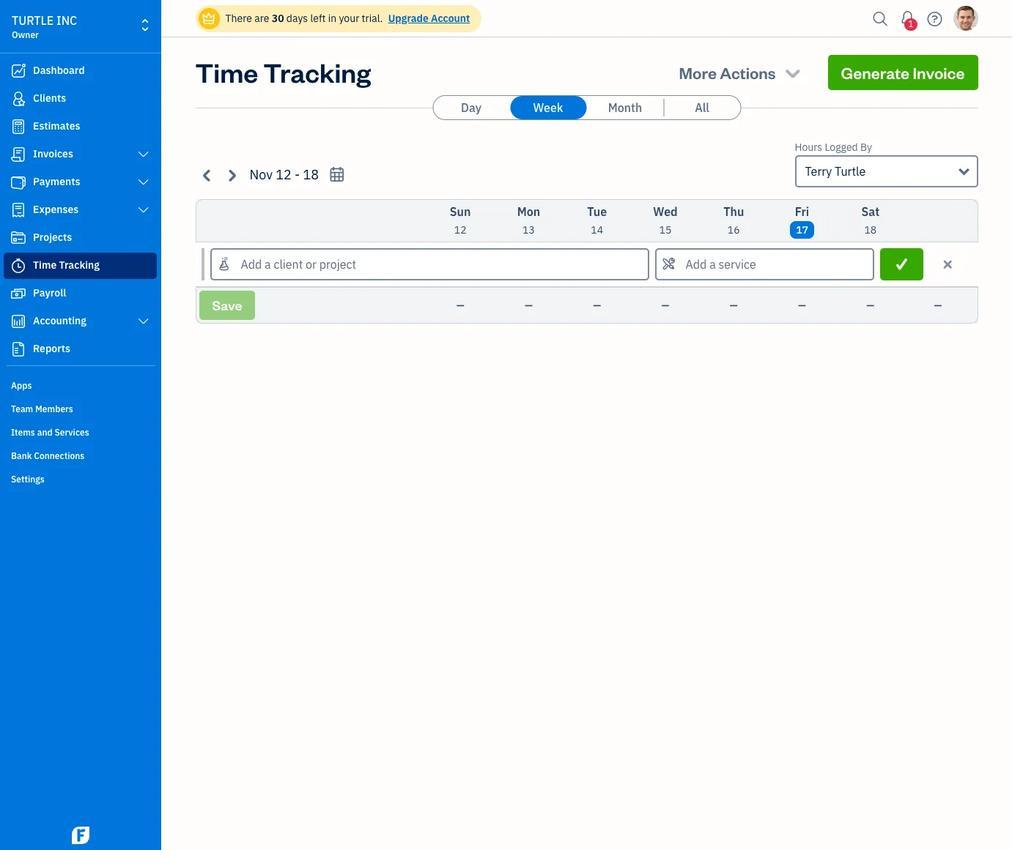Task type: vqa. For each thing, say whether or not it's contained in the screenshot.
Late inside Option Group
no



Task type: describe. For each thing, give the bounding box(es) containing it.
there
[[225, 12, 252, 25]]

reports
[[33, 342, 70, 355]]

week link
[[510, 96, 586, 119]]

are
[[254, 12, 269, 25]]

search image
[[869, 8, 892, 30]]

next week image
[[223, 167, 240, 184]]

turtle
[[12, 13, 54, 28]]

bank connections link
[[4, 445, 157, 467]]

expenses
[[33, 203, 79, 216]]

nov 12 - 18
[[250, 166, 319, 183]]

more actions button
[[666, 55, 816, 90]]

payments link
[[4, 169, 157, 196]]

dashboard image
[[10, 64, 27, 78]]

chart image
[[10, 314, 27, 329]]

chevron large down image for invoices
[[137, 149, 150, 161]]

18 inside "sat 18"
[[864, 224, 877, 237]]

wed
[[653, 204, 678, 219]]

apps link
[[4, 375, 157, 397]]

invoice image
[[10, 147, 27, 162]]

team
[[11, 404, 33, 415]]

clients
[[33, 92, 66, 105]]

terry turtle
[[805, 164, 866, 179]]

chevron large down image for expenses
[[137, 204, 150, 216]]

upgrade
[[388, 12, 429, 25]]

Add a service text field
[[656, 250, 873, 279]]

16
[[728, 224, 740, 237]]

-
[[295, 166, 300, 183]]

bank connections
[[11, 451, 85, 462]]

thu
[[724, 204, 744, 219]]

0 vertical spatial time
[[195, 55, 258, 89]]

invoice
[[913, 62, 965, 83]]

time inside the main element
[[33, 259, 57, 272]]

13
[[523, 224, 535, 237]]

settings link
[[4, 468, 157, 490]]

generate invoice
[[841, 62, 965, 83]]

dashboard link
[[4, 58, 157, 84]]

fri 17
[[795, 204, 809, 237]]

payroll link
[[4, 281, 157, 307]]

more
[[679, 62, 717, 83]]

12 for sun
[[454, 224, 467, 237]]

8 — from the left
[[934, 299, 942, 312]]

1 horizontal spatial tracking
[[263, 55, 371, 89]]

4 — from the left
[[661, 299, 669, 312]]

payments
[[33, 175, 80, 188]]

sun 12
[[450, 204, 471, 237]]

nov
[[250, 166, 273, 183]]

generate
[[841, 62, 910, 83]]

month link
[[587, 96, 663, 119]]

6 — from the left
[[798, 299, 806, 312]]

30
[[272, 12, 284, 25]]

account
[[431, 12, 470, 25]]

inc
[[56, 13, 77, 28]]

wed 15
[[653, 204, 678, 237]]

chevrondown image
[[783, 62, 803, 83]]

day link
[[433, 96, 509, 119]]

bank
[[11, 451, 32, 462]]

sat
[[862, 204, 880, 219]]

hours
[[795, 141, 822, 154]]

12 for nov
[[276, 166, 292, 183]]

month
[[608, 100, 642, 115]]

terry turtle button
[[795, 155, 978, 188]]

logged
[[825, 141, 858, 154]]

1 — from the left
[[456, 299, 464, 312]]

go to help image
[[923, 8, 947, 30]]

tue 14
[[587, 204, 607, 237]]

timer image
[[10, 259, 27, 273]]

items and services
[[11, 427, 89, 438]]

0 vertical spatial time tracking
[[195, 55, 371, 89]]

15
[[659, 224, 672, 237]]

settings
[[11, 474, 45, 485]]

tue
[[587, 204, 607, 219]]

days
[[286, 12, 308, 25]]

chevron large down image for payments
[[137, 177, 150, 188]]

there are 30 days left in your trial. upgrade account
[[225, 12, 470, 25]]

projects
[[33, 231, 72, 244]]

dashboard
[[33, 64, 85, 77]]

Add a client or project text field
[[211, 250, 648, 279]]

14
[[591, 224, 603, 237]]

7 — from the left
[[867, 299, 875, 312]]

reports link
[[4, 336, 157, 363]]

thu 16
[[724, 204, 744, 237]]

day
[[461, 100, 481, 115]]

client image
[[10, 92, 27, 106]]

items and services link
[[4, 421, 157, 443]]

tracking inside time tracking link
[[59, 259, 100, 272]]

estimates link
[[4, 114, 157, 140]]



Task type: locate. For each thing, give the bounding box(es) containing it.
12
[[276, 166, 292, 183], [454, 224, 467, 237]]

time down there
[[195, 55, 258, 89]]

0 vertical spatial 18
[[303, 166, 319, 183]]

report image
[[10, 342, 27, 357]]

12 left -
[[276, 166, 292, 183]]

mon 13
[[517, 204, 540, 237]]

in
[[328, 12, 337, 25]]

payroll
[[33, 287, 66, 300]]

1 vertical spatial chevron large down image
[[137, 204, 150, 216]]

services
[[55, 427, 89, 438]]

main element
[[0, 0, 198, 851]]

tracking down left
[[263, 55, 371, 89]]

estimate image
[[10, 119, 27, 134]]

1 chevron large down image from the top
[[137, 177, 150, 188]]

3 — from the left
[[593, 299, 601, 312]]

actions
[[720, 62, 776, 83]]

0 horizontal spatial time tracking
[[33, 259, 100, 272]]

left
[[310, 12, 326, 25]]

upgrade account link
[[385, 12, 470, 25]]

invoices link
[[4, 141, 157, 168]]

time tracking down projects "link" on the top left
[[33, 259, 100, 272]]

1 horizontal spatial time tracking
[[195, 55, 371, 89]]

choose a date image
[[328, 166, 345, 183]]

members
[[35, 404, 73, 415]]

chevron large down image up reports link
[[137, 316, 150, 328]]

tracking down projects "link" on the top left
[[59, 259, 100, 272]]

chevron large down image up payments link
[[137, 149, 150, 161]]

estimates
[[33, 119, 80, 133]]

chevron large down image inside invoices link
[[137, 149, 150, 161]]

all
[[695, 100, 709, 115]]

turtle inc owner
[[12, 13, 77, 40]]

sat 18
[[862, 204, 880, 237]]

crown image
[[201, 11, 217, 26]]

0 vertical spatial chevron large down image
[[137, 149, 150, 161]]

1 vertical spatial 12
[[454, 224, 467, 237]]

1 vertical spatial tracking
[[59, 259, 100, 272]]

time tracking link
[[4, 253, 157, 279]]

1 horizontal spatial 12
[[454, 224, 467, 237]]

owner
[[12, 29, 39, 40]]

0 vertical spatial chevron large down image
[[137, 177, 150, 188]]

0 vertical spatial tracking
[[263, 55, 371, 89]]

mon
[[517, 204, 540, 219]]

chevron large down image for accounting
[[137, 316, 150, 328]]

chevron large down image left previous week 'image'
[[137, 177, 150, 188]]

team members
[[11, 404, 73, 415]]

project image
[[10, 231, 27, 246]]

projects link
[[4, 225, 157, 251]]

chevron large down image
[[137, 177, 150, 188], [137, 316, 150, 328]]

all link
[[664, 96, 740, 119]]

18 right -
[[303, 166, 319, 183]]

fri
[[795, 204, 809, 219]]

chevron large down image
[[137, 149, 150, 161], [137, 204, 150, 216]]

chevron large down image inside accounting link
[[137, 316, 150, 328]]

trial.
[[362, 12, 383, 25]]

1 vertical spatial 18
[[864, 224, 877, 237]]

1 horizontal spatial time
[[195, 55, 258, 89]]

17
[[796, 224, 808, 237]]

terry
[[805, 164, 832, 179]]

hours logged by
[[795, 141, 872, 154]]

cancel image
[[941, 256, 955, 273]]

team members link
[[4, 398, 157, 420]]

your
[[339, 12, 359, 25]]

12 down the sun
[[454, 224, 467, 237]]

0 horizontal spatial 18
[[303, 166, 319, 183]]

chevron large down image inside the expenses 'link'
[[137, 204, 150, 216]]

sun
[[450, 204, 471, 219]]

0 horizontal spatial tracking
[[59, 259, 100, 272]]

apps
[[11, 380, 32, 391]]

2 chevron large down image from the top
[[137, 204, 150, 216]]

5 — from the left
[[730, 299, 738, 312]]

tracking
[[263, 55, 371, 89], [59, 259, 100, 272]]

2 — from the left
[[525, 299, 533, 312]]

time tracking inside the main element
[[33, 259, 100, 272]]

0 horizontal spatial time
[[33, 259, 57, 272]]

1 vertical spatial time tracking
[[33, 259, 100, 272]]

1 horizontal spatial 18
[[864, 224, 877, 237]]

week
[[533, 100, 563, 115]]

and
[[37, 427, 53, 438]]

18 down sat
[[864, 224, 877, 237]]

turtle
[[835, 164, 866, 179]]

save row image
[[893, 257, 910, 272]]

1 vertical spatial chevron large down image
[[137, 316, 150, 328]]

1
[[908, 18, 914, 29]]

money image
[[10, 287, 27, 301]]

18
[[303, 166, 319, 183], [864, 224, 877, 237]]

2 chevron large down image from the top
[[137, 316, 150, 328]]

clients link
[[4, 86, 157, 112]]

previous week image
[[199, 167, 216, 184]]

items
[[11, 427, 35, 438]]

expenses link
[[4, 197, 157, 224]]

time tracking
[[195, 55, 371, 89], [33, 259, 100, 272]]

1 chevron large down image from the top
[[137, 149, 150, 161]]

0 vertical spatial 12
[[276, 166, 292, 183]]

1 button
[[896, 4, 919, 33]]

connections
[[34, 451, 85, 462]]

—
[[456, 299, 464, 312], [525, 299, 533, 312], [593, 299, 601, 312], [661, 299, 669, 312], [730, 299, 738, 312], [798, 299, 806, 312], [867, 299, 875, 312], [934, 299, 942, 312]]

time
[[195, 55, 258, 89], [33, 259, 57, 272]]

by
[[860, 141, 872, 154]]

payment image
[[10, 175, 27, 190]]

time right timer icon
[[33, 259, 57, 272]]

0 horizontal spatial 12
[[276, 166, 292, 183]]

generate invoice button
[[828, 55, 978, 90]]

time tracking down '30'
[[195, 55, 371, 89]]

1 vertical spatial time
[[33, 259, 57, 272]]

chevron large down image down payments link
[[137, 204, 150, 216]]

invoices
[[33, 147, 73, 161]]

expense image
[[10, 203, 27, 218]]

accounting link
[[4, 309, 157, 335]]

chevron large down image inside payments link
[[137, 177, 150, 188]]

12 inside sun 12
[[454, 224, 467, 237]]

freshbooks image
[[69, 827, 92, 845]]

accounting
[[33, 314, 86, 328]]

more actions
[[679, 62, 776, 83]]



